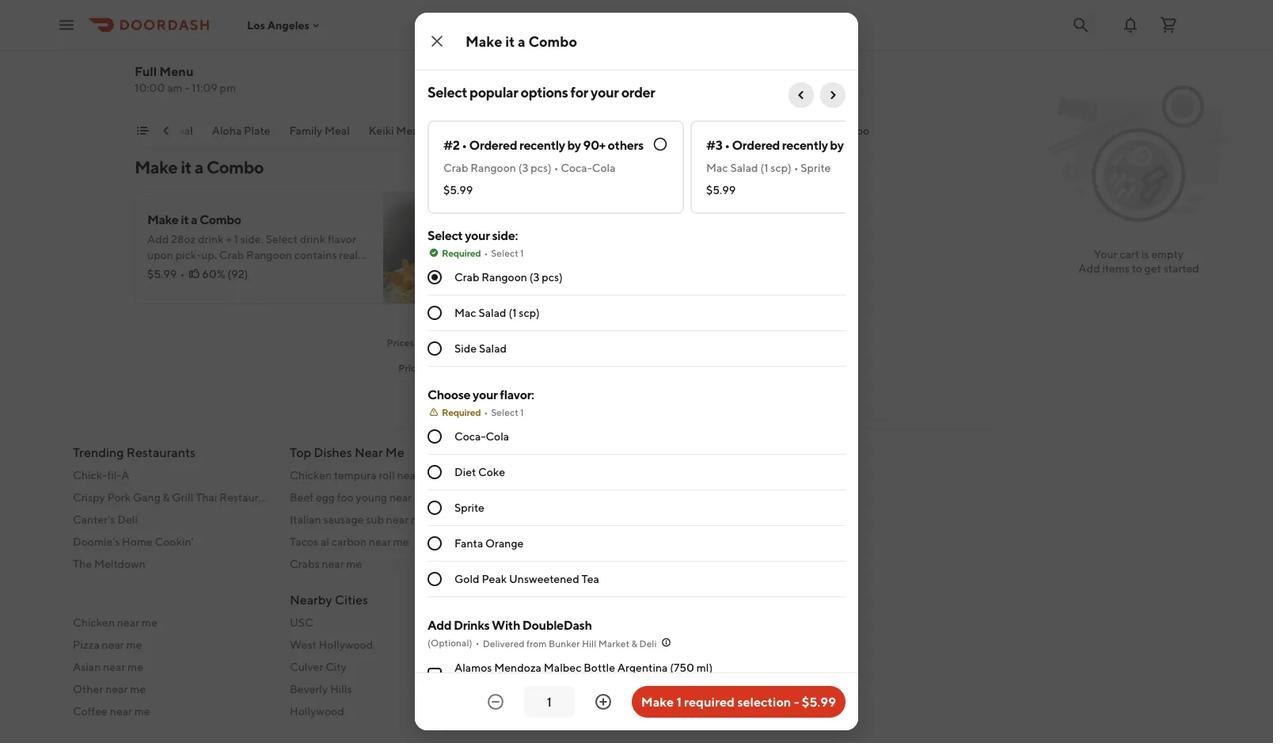Task type: vqa. For each thing, say whether or not it's contained in the screenshot.


Task type: locate. For each thing, give the bounding box(es) containing it.
close make it a combo image
[[428, 32, 447, 51]]

recently up mac salad (1 scp) • sprite
[[783, 137, 828, 153]]

0 horizontal spatial sprite
[[455, 501, 485, 514]]

select your side: group
[[428, 227, 846, 367]]

side:
[[492, 228, 518, 243]]

2 ordered from the left
[[732, 137, 780, 153]]

decrease quantity by 1 image
[[486, 692, 505, 711]]

rangoon inside the select your side: group
[[482, 271, 528, 284]]

pcs) down #2 • ordered recently by 90+ others
[[531, 161, 552, 174]]

prices left on
[[387, 337, 414, 348]]

me inside the ramen near me link
[[570, 513, 585, 526]]

me inside coffee near me link
[[135, 704, 150, 717]]

11:09
[[192, 81, 218, 94]]

pork
[[107, 490, 131, 503]]

Current quantity is 1 number field
[[534, 693, 566, 711]]

1 horizontal spatial &
[[632, 638, 638, 649]]

1 required from the top
[[442, 247, 481, 258]]

me for other near me
[[130, 682, 146, 695]]

0 vertical spatial salad
[[731, 161, 759, 174]]

recently for 40+
[[783, 137, 828, 153]]

me inside pizza near me link
[[126, 638, 142, 651]]

60% (92)
[[202, 267, 248, 280]]

beverly hills link
[[290, 681, 488, 697]]

1 recently from the left
[[520, 137, 565, 153]]

your right 'for' on the top
[[591, 83, 619, 100]]

others down gourmet
[[608, 137, 644, 153]]

(3 for crab rangoon (3 pcs) • coca-cola
[[519, 161, 529, 174]]

rangoon up mac salad (1 scp)
[[482, 271, 528, 284]]

crab rangoon (3 pcs)
[[455, 271, 563, 284]]

me for smoothie near me
[[583, 557, 598, 570]]

deli up doomie's home cookin' at bottom left
[[117, 513, 138, 526]]

1 horizontal spatial deli
[[640, 638, 657, 649]]

tacos al carbon near me
[[290, 535, 409, 548]]

combo down aloha plate button
[[207, 157, 264, 177]]

add button right previous icon
[[820, 76, 860, 101]]

0 horizontal spatial scp)
[[519, 306, 540, 319]]

1 vertical spatial cola
[[486, 430, 510, 443]]

fanta orange
[[455, 537, 524, 550]]

1 horizontal spatial by
[[568, 137, 581, 153]]

- inside 'full menu 10:00 am - 11:09 pm'
[[185, 81, 190, 94]]

hills
[[330, 682, 352, 695]]

0 horizontal spatial (3
[[519, 161, 529, 174]]

2 vertical spatial salad
[[479, 342, 507, 355]]

mac down #3
[[707, 161, 729, 174]]

mac
[[707, 161, 729, 174], [455, 306, 477, 319]]

near for chicken near me
[[117, 616, 139, 629]]

aloha plate button
[[212, 123, 270, 148]]

may
[[428, 362, 446, 373]]

a inside make it a combo add 28oz drink + 1 side. select drink flavor upon pick-up.    crab rangoon contains real crab meat.
[[191, 212, 197, 227]]

required inside choose your flavor: group
[[442, 406, 481, 418]]

culver
[[290, 660, 324, 673]]

meal for mini
[[168, 124, 193, 137]]

deli
[[117, 513, 138, 526], [640, 638, 657, 649]]

your down between
[[473, 387, 498, 402]]

combo inside make it a combo add 28oz drink + 1 side. select drink flavor upon pick-up.    crab rangoon contains real crab meat.
[[200, 212, 241, 227]]

full
[[135, 64, 157, 79]]

coke up 16.9 at the top left
[[521, 27, 551, 42]]

$5.99 down upon at the left of page
[[147, 267, 177, 280]]

near down the sub at the left of page
[[369, 535, 391, 548]]

trending left categories
[[724, 444, 775, 460]]

started
[[1164, 262, 1200, 275]]

me up the sprite radio
[[422, 468, 438, 481]]

$2.99 down bottled
[[147, 58, 176, 71]]

0 vertical spatial make it a combo
[[466, 32, 578, 50]]

dialog
[[415, 0, 948, 743]]

2 near from the left
[[582, 444, 611, 460]]

near up pizza near me
[[117, 616, 139, 629]]

near for pizza near me
[[102, 638, 124, 651]]

a inside dialog
[[518, 32, 526, 50]]

me
[[386, 444, 405, 460], [613, 444, 632, 460]]

restaurant
[[220, 490, 275, 503]]

0 horizontal spatial me
[[386, 444, 405, 460]]

1 horizontal spatial trending
[[724, 444, 775, 460]]

(1 inside the select your side: group
[[509, 306, 517, 319]]

others for #3 • ordered recently by 40+ others
[[871, 137, 907, 153]]

scp) inside the select your side: group
[[519, 306, 540, 319]]

meal inside button
[[396, 124, 422, 137]]

bottle
[[584, 661, 616, 674]]

me for coffee near me
[[135, 704, 150, 717]]

1 vertical spatial hollywood
[[290, 704, 344, 717]]

near right 'dessert'
[[765, 557, 787, 570]]

1 horizontal spatial make it a combo
[[466, 32, 578, 50]]

add
[[455, 82, 477, 95], [829, 82, 851, 95], [147, 233, 169, 246], [1079, 262, 1101, 275], [455, 275, 477, 288], [428, 618, 452, 633]]

me up pizza near me link
[[142, 616, 157, 629]]

0 horizontal spatial others
[[608, 137, 644, 153]]

1 horizontal spatial me
[[613, 444, 632, 460]]

delivered from bunker hill market & deli image
[[660, 636, 673, 649]]

• select 1 inside choose your flavor: group
[[484, 406, 524, 418]]

(1 up directly
[[509, 306, 517, 319]]

lunch
[[507, 535, 539, 548]]

orange
[[486, 537, 524, 550]]

& right market
[[632, 638, 638, 649]]

me up coffee near me
[[130, 682, 146, 695]]

1 vertical spatial mac
[[455, 306, 477, 319]]

me inside chicken tempura roll near me link
[[422, 468, 438, 481]]

required inside the select your side: group
[[442, 247, 481, 258]]

me inside the sandwich near me link
[[800, 513, 816, 526]]

pcs) for crab rangoon (3 pcs) • coca-cola
[[531, 161, 552, 174]]

required down choose
[[442, 406, 481, 418]]

meal for family
[[325, 124, 350, 137]]

• select 1 down side:
[[484, 247, 524, 258]]

drinks
[[454, 618, 490, 633]]

1 vertical spatial zero
[[632, 47, 656, 60]]

0 vertical spatial pcs)
[[531, 161, 552, 174]]

2 me from the left
[[613, 444, 632, 460]]

near down other near me
[[110, 704, 132, 717]]

add button right 'crab rangoon (3 pcs)' option
[[446, 269, 486, 295]]

1 horizontal spatial (1
[[761, 161, 769, 174]]

1 vertical spatial • select 1
[[484, 406, 524, 418]]

recently for 90+
[[520, 137, 565, 153]]

me inside crabs near me link
[[346, 557, 362, 570]]

cart
[[1120, 248, 1140, 261]]

2 horizontal spatial make it a combo
[[785, 124, 870, 137]]

get
[[1145, 262, 1162, 275]]

(750
[[670, 661, 695, 674]]

los angeles
[[247, 18, 310, 31]]

0 vertical spatial (3
[[519, 161, 529, 174]]

bottled water image
[[383, 0, 496, 111]]

crab down #2
[[444, 161, 469, 174]]

$5.99 •
[[147, 267, 185, 280]]

hollywood up city
[[319, 638, 373, 651]]

(1
[[761, 161, 769, 174], [509, 306, 517, 319]]

#3
[[707, 137, 723, 153]]

0 horizontal spatial &
[[163, 490, 170, 503]]

home
[[122, 535, 153, 548]]

1 vertical spatial your
[[465, 228, 490, 243]]

ordered for #2
[[470, 137, 517, 153]]

near down "al"
[[322, 557, 344, 570]]

0 horizontal spatial coke
[[479, 465, 506, 479]]

near for cuisines
[[582, 444, 611, 460]]

1 vertical spatial sprite
[[455, 501, 485, 514]]

me inside asian near me link
[[128, 660, 143, 673]]

me inside chicken near me link
[[142, 616, 157, 629]]

market
[[599, 638, 630, 649]]

0 horizontal spatial (1
[[509, 306, 517, 319]]

• select 1 inside the select your side: group
[[484, 247, 524, 258]]

0 horizontal spatial cola
[[486, 430, 510, 443]]

rangoon
[[471, 161, 517, 174], [246, 248, 292, 261], [482, 271, 528, 284]]

crab right 'crab rangoon (3 pcs)' option
[[455, 271, 480, 284]]

make it a combo up select popular options for your order
[[466, 32, 578, 50]]

me left the sprite radio
[[411, 513, 427, 526]]

0 vertical spatial your
[[591, 83, 619, 100]]

0 horizontal spatial $2.99
[[147, 58, 176, 71]]

trending
[[73, 444, 124, 460], [724, 444, 775, 460]]

crab inside make it a combo add 28oz drink + 1 side. select drink flavor upon pick-up.    crab rangoon contains real crab meat.
[[219, 248, 244, 261]]

make up #3 • ordered recently by 40+ others
[[785, 124, 813, 137]]

2 required from the top
[[442, 406, 481, 418]]

required for select
[[442, 247, 481, 258]]

0 horizontal spatial make it a combo
[[135, 157, 264, 177]]

1 vertical spatial -
[[794, 694, 800, 709]]

• inside the select your side: group
[[484, 247, 488, 258]]

1 inside make it a combo add 28oz drink + 1 side. select drink flavor upon pick-up.    crab rangoon contains real crab meat.
[[234, 233, 238, 246]]

• down choose your flavor:
[[484, 406, 488, 418]]

&
[[163, 490, 170, 503], [632, 638, 638, 649]]

me for dessert near me
[[790, 557, 805, 570]]

chicken for chicken near me
[[73, 616, 115, 629]]

1 horizontal spatial $2.99
[[521, 66, 550, 79]]

1 drink from the left
[[198, 233, 224, 246]]

by for 40+
[[831, 137, 844, 153]]

west hollywood link
[[290, 637, 488, 652]]

0 vertical spatial crab
[[444, 161, 469, 174]]

zero up bottle
[[553, 27, 579, 42]]

asian near me link
[[73, 659, 271, 675]]

trending up the chick-fil-a
[[73, 444, 124, 460]]

• select 1 down flavor:
[[484, 406, 524, 418]]

coca- inside choose your flavor: group
[[455, 430, 486, 443]]

me for food near me
[[560, 468, 576, 481]]

2 horizontal spatial by
[[831, 137, 844, 153]]

0 horizontal spatial near
[[355, 444, 383, 460]]

0 vertical spatial scp)
[[771, 161, 792, 174]]

near down chicken near me
[[102, 638, 124, 651]]

hollywood down beverly hills
[[290, 704, 344, 717]]

chick-
[[73, 468, 107, 481]]

ordered up mac salad (1 scp) • sprite
[[732, 137, 780, 153]]

0 horizontal spatial chicken
[[73, 616, 115, 629]]

pizza
[[73, 638, 100, 651]]

me inside other near me link
[[130, 682, 146, 695]]

1 vertical spatial deli
[[640, 638, 657, 649]]

pm
[[220, 81, 236, 94]]

0 vertical spatial &
[[163, 490, 170, 503]]

coke zero image
[[757, 0, 870, 111]]

crispy
[[73, 490, 105, 503]]

mini meal
[[143, 124, 193, 137]]

me for ramen near me
[[570, 513, 585, 526]]

Coca-Cola radio
[[428, 429, 442, 444]]

1 vertical spatial prices
[[399, 362, 426, 373]]

meltdown
[[94, 557, 146, 570]]

near right the cuisines
[[582, 444, 611, 460]]

1 vertical spatial coke
[[603, 47, 630, 60]]

required
[[685, 694, 735, 709]]

1 near from the left
[[355, 444, 383, 460]]

0 vertical spatial mac
[[707, 161, 729, 174]]

select down flavor:
[[491, 406, 519, 418]]

1 ordered from the left
[[470, 137, 517, 153]]

los
[[247, 18, 265, 31]]

0 horizontal spatial meal
[[168, 124, 193, 137]]

1 horizontal spatial coca-
[[561, 161, 592, 174]]

smoothie near me link
[[507, 556, 705, 572]]

near right sandwich on the bottom right of the page
[[775, 513, 798, 526]]

2 vertical spatial crab
[[455, 271, 480, 284]]

drink up contains
[[300, 233, 326, 246]]

(1 for mac salad (1 scp) • sprite
[[761, 161, 769, 174]]

1 horizontal spatial others
[[871, 137, 907, 153]]

merchant
[[572, 337, 615, 348]]

(3
[[519, 161, 529, 174], [530, 271, 540, 284]]

sandwich near me link
[[724, 511, 922, 527]]

• down #2 • ordered recently by 90+ others
[[554, 161, 559, 174]]

me down diet coke option
[[414, 490, 430, 503]]

1 • select 1 from the top
[[484, 247, 524, 258]]

mendoza
[[495, 661, 542, 674]]

top for top dishes near me
[[290, 444, 311, 460]]

1 others from the left
[[608, 137, 644, 153]]

• down select your side:
[[484, 247, 488, 258]]

make it a combo image
[[383, 192, 496, 304]]

1 vertical spatial make it a combo
[[785, 124, 870, 137]]

salad for mac salad (1 scp) • sprite
[[731, 161, 759, 174]]

coffee near me link
[[73, 703, 271, 719]]

it up 28oz
[[181, 212, 189, 227]]

by for 90+
[[568, 137, 581, 153]]

1 me from the left
[[386, 444, 405, 460]]

crispy pork gang & grill thai restaurant link
[[73, 489, 275, 505]]

1 vertical spatial coca-
[[455, 430, 486, 443]]

me for chicken near me
[[142, 616, 157, 629]]

real
[[339, 248, 358, 261]]

aloha
[[212, 124, 242, 137]]

pizza near me
[[73, 638, 142, 651]]

grill
[[172, 490, 194, 503]]

1 horizontal spatial near
[[582, 444, 611, 460]]

& left grill
[[163, 490, 170, 503]]

3 meal from the left
[[396, 124, 422, 137]]

near up smoothie near me
[[541, 535, 563, 548]]

1 vertical spatial rangoon
[[246, 248, 292, 261]]

1 horizontal spatial meal
[[325, 124, 350, 137]]

chicken up the pizza
[[73, 616, 115, 629]]

make up 28oz
[[147, 212, 179, 227]]

near down the cuisines
[[535, 468, 558, 481]]

make it a combo down mini meal button
[[135, 157, 264, 177]]

1 horizontal spatial chicken
[[290, 468, 332, 481]]

choose your flavor: group
[[428, 386, 846, 597]]

add right 'crab rangoon (3 pcs)' option
[[455, 275, 477, 288]]

1 horizontal spatial cola
[[592, 161, 616, 174]]

1 horizontal spatial -
[[794, 694, 800, 709]]

salad for side salad
[[479, 342, 507, 355]]

2 trending from the left
[[724, 444, 775, 460]]

top dishes near me
[[290, 444, 405, 460]]

1
[[234, 233, 238, 246], [521, 247, 524, 258], [521, 406, 524, 418], [677, 694, 682, 709]]

menu
[[448, 337, 473, 348]]

0 vertical spatial -
[[185, 81, 190, 94]]

trending for trending categories
[[724, 444, 775, 460]]

salad down #3 • ordered recently by 40+ others
[[731, 161, 759, 174]]

0 horizontal spatial coca-
[[455, 430, 486, 443]]

- right am
[[185, 81, 190, 94]]

by left the
[[542, 337, 553, 348]]

0 horizontal spatial recently
[[520, 137, 565, 153]]

1 horizontal spatial scp)
[[771, 161, 792, 174]]

me for crabs near me
[[346, 557, 362, 570]]

1 horizontal spatial drink
[[300, 233, 326, 246]]

Mac Salad (1 scp) radio
[[428, 306, 442, 320]]

choose
[[428, 387, 471, 402]]

2 vertical spatial rangoon
[[482, 271, 528, 284]]

dessert near me link
[[724, 556, 922, 572]]

meal right mini
[[168, 124, 193, 137]]

prices may differ between delivery and pickup.
[[399, 362, 606, 373]]

scp) down #3 • ordered recently by 40+ others
[[771, 161, 792, 174]]

1 vertical spatial pcs)
[[542, 271, 563, 284]]

crab inside the select your side: group
[[455, 271, 480, 284]]

0 vertical spatial deli
[[117, 513, 138, 526]]

required for choose
[[442, 406, 481, 418]]

coke right of
[[603, 47, 630, 60]]

0 horizontal spatial top
[[290, 444, 311, 460]]

cola up diet coke
[[486, 430, 510, 443]]

0 vertical spatial chicken
[[290, 468, 332, 481]]

0 vertical spatial coke
[[521, 27, 551, 42]]

2 horizontal spatial meal
[[396, 124, 422, 137]]

me down chicken near me
[[126, 638, 142, 651]]

the meltdown link
[[73, 556, 271, 572]]

full menu 10:00 am - 11:09 pm
[[135, 64, 236, 94]]

add button
[[446, 76, 486, 101], [820, 76, 860, 101], [446, 269, 486, 295]]

1 vertical spatial (3
[[530, 271, 540, 284]]

smoothie near me
[[507, 557, 598, 570]]

28oz
[[171, 233, 196, 246]]

me up smoothie near me
[[566, 535, 581, 548]]

near for lunch near me
[[541, 535, 563, 548]]

2 top from the left
[[507, 444, 528, 460]]

pcs) inside the select your side: group
[[542, 271, 563, 284]]

drink up up. at left top
[[198, 233, 224, 246]]

add up (optional)
[[428, 618, 452, 633]]

$2.99 •
[[147, 58, 184, 71]]

1 horizontal spatial sprite
[[801, 161, 831, 174]]

2 vertical spatial coke
[[479, 465, 506, 479]]

(3 inside the select your side: group
[[530, 271, 540, 284]]

• select 1 for side:
[[484, 247, 524, 258]]

by left 40+
[[831, 137, 844, 153]]

next image
[[827, 89, 840, 101]]

(3 down #2 • ordered recently by 90+ others
[[519, 161, 529, 174]]

2 meal from the left
[[325, 124, 350, 137]]

Side Salad radio
[[428, 341, 442, 356]]

cola down 90+
[[592, 161, 616, 174]]

me right the cuisines
[[613, 444, 632, 460]]

me up other near me
[[128, 660, 143, 673]]

near up coffee near me
[[105, 682, 128, 695]]

1 horizontal spatial mac
[[707, 161, 729, 174]]

notification bell image
[[1122, 15, 1141, 34]]

1 horizontal spatial recently
[[783, 137, 828, 153]]

2 vertical spatial your
[[473, 387, 498, 402]]

empty
[[1152, 248, 1184, 261]]

coke zero 16.9 oz bottle of coke zero $2.99
[[521, 27, 656, 79]]

me up 'dessert near me' link
[[800, 513, 816, 526]]

Item Search search field
[[642, 74, 857, 92]]

1 horizontal spatial top
[[507, 444, 528, 460]]

0 vertical spatial zero
[[553, 27, 579, 42]]

italian sausage sub near me link
[[290, 511, 488, 527]]

1 vertical spatial &
[[632, 638, 638, 649]]

0 vertical spatial • select 1
[[484, 247, 524, 258]]

prices left may
[[399, 362, 426, 373]]

doomie's
[[73, 535, 120, 548]]

combo left of
[[529, 32, 578, 50]]

chicken up beef
[[290, 468, 332, 481]]

me inside smoothie near me link
[[583, 557, 598, 570]]

others right 40+
[[871, 137, 907, 153]]

• right #3
[[725, 137, 730, 153]]

meal right keiki
[[396, 124, 422, 137]]

scp) up directly
[[519, 306, 540, 319]]

canter's deli
[[73, 513, 138, 526]]

near for other near me
[[105, 682, 128, 695]]

pcs) up the
[[542, 271, 563, 284]]

2 others from the left
[[871, 137, 907, 153]]

1 vertical spatial salad
[[479, 306, 507, 319]]

side
[[455, 342, 477, 355]]

1 vertical spatial (1
[[509, 306, 517, 319]]

2 • select 1 from the top
[[484, 406, 524, 418]]

me inside 'dessert near me' link
[[790, 557, 805, 570]]

tea
[[582, 572, 600, 585]]

$5.99
[[444, 183, 473, 196], [707, 183, 736, 196], [147, 267, 177, 280], [802, 694, 837, 709]]

meal right family
[[325, 124, 350, 137]]

add up upon at the left of page
[[147, 233, 169, 246]]

0 vertical spatial rangoon
[[471, 161, 517, 174]]

mac inside the select your side: group
[[455, 306, 477, 319]]

1 horizontal spatial (3
[[530, 271, 540, 284]]

select inside choose your flavor: group
[[491, 406, 519, 418]]

near for ramen near me
[[545, 513, 567, 526]]

me inside italian sausage sub near me link
[[411, 513, 427, 526]]

1 inside choose your flavor: group
[[521, 406, 524, 418]]

usc
[[290, 616, 313, 629]]

me down top cuisines near me
[[560, 468, 576, 481]]

coke right diet
[[479, 465, 506, 479]]

0 horizontal spatial trending
[[73, 444, 124, 460]]

upon
[[147, 248, 173, 261]]

0 horizontal spatial mac
[[455, 306, 477, 319]]

crab down +
[[219, 248, 244, 261]]

0 vertical spatial required
[[442, 247, 481, 258]]

1 meal from the left
[[168, 124, 193, 137]]

0 vertical spatial (1
[[761, 161, 769, 174]]

1 vertical spatial chicken
[[73, 616, 115, 629]]

gourmet salads button
[[615, 123, 695, 148]]

rangoon down meal)
[[471, 161, 517, 174]]

me inside lunch near me link
[[566, 535, 581, 548]]

coke inside choose your flavor: group
[[479, 465, 506, 479]]

1 vertical spatial scp)
[[519, 306, 540, 319]]

1 trending from the left
[[73, 444, 124, 460]]

1 vertical spatial required
[[442, 406, 481, 418]]

Crab Rangoon (3 pcs) radio
[[428, 270, 442, 284]]

- inside "button"
[[794, 694, 800, 709]]

coca- right the coca-cola radio
[[455, 430, 486, 443]]

1 top from the left
[[290, 444, 311, 460]]

0 vertical spatial prices
[[387, 337, 414, 348]]

near up unsweetened
[[558, 557, 580, 570]]

near right roll
[[397, 468, 420, 481]]

- for $5.99
[[794, 694, 800, 709]]

pick-
[[176, 248, 201, 261]]

select
[[428, 83, 467, 100], [428, 228, 463, 243], [266, 233, 298, 246], [491, 247, 519, 258], [491, 406, 519, 418]]

zero up order
[[632, 47, 656, 60]]

near for food near me
[[535, 468, 558, 481]]

crab rangoon (3 pcs) • coca-cola
[[444, 161, 616, 174]]

2 recently from the left
[[783, 137, 828, 153]]

ordered down meal)
[[470, 137, 517, 153]]

scp) for mac salad (1 scp)
[[519, 306, 540, 319]]

make down argentina at the bottom of page
[[642, 694, 674, 709]]

foo
[[337, 490, 354, 503]]



Task type: describe. For each thing, give the bounding box(es) containing it.
options
[[521, 83, 568, 100]]

cuisines
[[531, 444, 580, 460]]

other near me link
[[73, 681, 271, 697]]

0 items, open order cart image
[[1160, 15, 1179, 34]]

crabs near me link
[[290, 556, 488, 572]]

near for coffee near me
[[110, 704, 132, 717]]

salads
[[663, 124, 695, 137]]

directly
[[507, 337, 540, 348]]

• right #2
[[462, 137, 467, 153]]

sandwich near me
[[724, 513, 816, 526]]

rangoon for crab rangoon (3 pcs)
[[482, 271, 528, 284]]

make inside make it a combo add 28oz drink + 1 side. select drink flavor upon pick-up.    crab rangoon contains real crab meat.
[[147, 212, 179, 227]]

me inside tacos al carbon near me link
[[394, 535, 409, 548]]

me for top cuisines near me
[[613, 444, 632, 460]]

asian
[[73, 660, 101, 673]]

your cart is empty add items to get started
[[1079, 248, 1200, 275]]

asian near me
[[73, 660, 143, 673]]

me for top dishes near me
[[386, 444, 405, 460]]

deli inside add drinks with doubledash group
[[640, 638, 657, 649]]

oz
[[544, 47, 556, 60]]

tempura
[[334, 468, 377, 481]]

crabs
[[290, 557, 320, 570]]

malbec
[[544, 661, 582, 674]]

your
[[1095, 248, 1118, 261]]

Diet Coke radio
[[428, 465, 442, 479]]

make inside 'button'
[[785, 124, 813, 137]]

• down pick-
[[180, 267, 185, 280]]

other
[[73, 682, 103, 695]]

family
[[290, 124, 323, 137]]

add button for bottled water
[[446, 76, 486, 101]]

1 inside the select your side: group
[[521, 247, 524, 258]]

ramen
[[507, 513, 543, 526]]

up.
[[201, 248, 217, 261]]

it inside make it a combo add 28oz drink + 1 side. select drink flavor upon pick-up.    crab rangoon contains real crab meat.
[[181, 212, 189, 227]]

it down mini meal button
[[181, 157, 192, 177]]

on
[[416, 337, 428, 348]]

flavor:
[[500, 387, 535, 402]]

coffee
[[73, 704, 108, 717]]

chicken for chicken tempura roll near me
[[290, 468, 332, 481]]

select your side:
[[428, 228, 518, 243]]

me inside beef egg foo young near me link
[[414, 490, 430, 503]]

dessert
[[724, 557, 763, 570]]

add drinks with doubledash group
[[428, 616, 846, 743]]

make right 'close make it a combo' 'icon'
[[466, 32, 503, 50]]

• inside choose your flavor: group
[[484, 406, 488, 418]]

2 horizontal spatial coke
[[603, 47, 630, 60]]

select up (kid's
[[428, 83, 467, 100]]

select down side:
[[491, 247, 519, 258]]

lunch near me
[[507, 535, 581, 548]]

restaurants
[[127, 444, 196, 460]]

rangoon for crab rangoon (3 pcs) • coca-cola
[[471, 161, 517, 174]]

meal for keiki
[[396, 124, 422, 137]]

prices for prices may differ between delivery and pickup.
[[399, 362, 426, 373]]

others for #2 • ordered recently by 90+ others
[[608, 137, 644, 153]]

near right the sub at the left of page
[[387, 513, 409, 526]]

delivery
[[516, 362, 552, 373]]

2 drink from the left
[[300, 233, 326, 246]]

egg
[[316, 490, 335, 503]]

italian
[[290, 513, 321, 526]]

food
[[507, 468, 533, 481]]

(3 for crab rangoon (3 pcs)
[[530, 271, 540, 284]]

ordered for #3
[[732, 137, 780, 153]]

$5.99 inside "button"
[[802, 694, 837, 709]]

categories
[[778, 444, 841, 460]]

sausage
[[324, 513, 364, 526]]

• down #3 • ordered recently by 40+ others
[[794, 161, 799, 174]]

chicken tempura roll near me link
[[290, 467, 488, 483]]

dishes
[[314, 444, 352, 460]]

it left 16.9 at the top left
[[506, 32, 515, 50]]

- for 11:09
[[185, 81, 190, 94]]

near for sandwich near me
[[775, 513, 798, 526]]

add button for coke zero
[[820, 76, 860, 101]]

(1 for mac salad (1 scp)
[[509, 306, 517, 319]]

• select 1 for flavor:
[[484, 406, 524, 418]]

canter's deli link
[[73, 511, 271, 527]]

chicken near me link
[[73, 614, 271, 630]]

0 horizontal spatial by
[[542, 337, 553, 348]]

$5.99 down #3
[[707, 183, 736, 196]]

increase quantity by 1 image
[[594, 692, 613, 711]]

combo inside 'button'
[[833, 124, 870, 137]]

gourmet salads
[[615, 124, 695, 137]]

flavor
[[328, 233, 356, 246]]

make inside "button"
[[642, 694, 674, 709]]

make 1 required selection - $5.99
[[642, 694, 837, 709]]

ramen near me link
[[507, 511, 705, 527]]

0 vertical spatial cola
[[592, 161, 616, 174]]

prices for prices on this menu are set directly by the merchant
[[387, 337, 414, 348]]

this
[[430, 337, 446, 348]]

los angeles button
[[247, 18, 322, 31]]

scroll menu navigation left image
[[160, 124, 173, 137]]

west
[[290, 638, 317, 651]]

thai
[[196, 490, 217, 503]]

0 vertical spatial sprite
[[801, 161, 831, 174]]

me for sandwich near me
[[800, 513, 816, 526]]

add button for make it a combo
[[446, 269, 486, 295]]

lunch near me link
[[507, 534, 705, 549]]

bottled
[[147, 34, 190, 50]]

near for smoothie near me
[[558, 557, 580, 570]]

the
[[73, 557, 92, 570]]

other near me
[[73, 682, 146, 695]]

crispy pork gang & grill thai restaurant
[[73, 490, 275, 503]]

smoothie
[[507, 557, 556, 570]]

• down the bottled water
[[179, 58, 184, 71]]

dialog containing make it a combo
[[415, 0, 948, 743]]

near down chicken tempura roll near me link
[[390, 490, 412, 503]]

it inside 'button'
[[815, 124, 822, 137]]

& inside add drinks with doubledash group
[[632, 638, 638, 649]]

0 vertical spatial coca-
[[561, 161, 592, 174]]

salad for mac salad (1 scp)
[[479, 306, 507, 319]]

add inside your cart is empty add items to get started
[[1079, 262, 1101, 275]]

previous image
[[795, 89, 808, 101]]

chicken tempura roll near me
[[290, 468, 438, 481]]

rangoon inside make it a combo add 28oz drink + 1 side. select drink flavor upon pick-up.    crab rangoon contains real crab meat.
[[246, 248, 292, 261]]

mac for mac salad (1 scp) • sprite
[[707, 161, 729, 174]]

doomie's home cookin' link
[[73, 534, 271, 549]]

chick-fil-a
[[73, 468, 130, 481]]

tacos al carbon near me link
[[290, 534, 488, 549]]

select inside make it a combo add 28oz drink + 1 side. select drink flavor upon pick-up.    crab rangoon contains real crab meat.
[[266, 233, 298, 246]]

your for side:
[[465, 228, 490, 243]]

me for pizza near me
[[126, 638, 142, 651]]

0 vertical spatial hollywood
[[319, 638, 373, 651]]

gold peak unsweetened tea
[[455, 572, 600, 585]]

0 horizontal spatial deli
[[117, 513, 138, 526]]

selection
[[738, 694, 792, 709]]

peak
[[482, 572, 507, 585]]

near for dishes
[[355, 444, 383, 460]]

order
[[622, 83, 656, 100]]

• inside (optional) •
[[476, 637, 480, 648]]

add inside group
[[428, 618, 452, 633]]

west hollywood
[[290, 638, 373, 651]]

me for asian near me
[[128, 660, 143, 673]]

sprite inside choose your flavor: group
[[455, 501, 485, 514]]

2 vertical spatial make it a combo
[[135, 157, 264, 177]]

add right previous icon
[[829, 82, 851, 95]]

Gold Peak Unsweetened Tea radio
[[428, 572, 442, 586]]

$2.99 inside coke zero 16.9 oz bottle of coke zero $2.99
[[521, 66, 550, 79]]

Fanta Orange radio
[[428, 536, 442, 551]]

near for crabs near me
[[322, 557, 344, 570]]

crab for crab rangoon (3 pcs) • coca-cola
[[444, 161, 469, 174]]

argentina
[[618, 661, 668, 674]]

open menu image
[[57, 15, 76, 34]]

select up 'crab rangoon (3 pcs)' option
[[428, 228, 463, 243]]

add up meal)
[[455, 82, 477, 95]]

near for asian near me
[[103, 660, 125, 673]]

are
[[475, 337, 489, 348]]

#2
[[444, 137, 460, 153]]

prices on this menu are set directly by the merchant
[[387, 337, 615, 348]]

select popular options for your order
[[428, 83, 656, 100]]

carbon
[[332, 535, 367, 548]]

pcs) for crab rangoon (3 pcs)
[[542, 271, 563, 284]]

near for dessert near me
[[765, 557, 787, 570]]

& inside crispy pork gang & grill thai restaurant link
[[163, 490, 170, 503]]

add inside make it a combo add 28oz drink + 1 side. select drink flavor upon pick-up.    crab rangoon contains real crab meat.
[[147, 233, 169, 246]]

aloha plate
[[212, 124, 270, 137]]

scp) for mac salad (1 scp) • sprite
[[771, 161, 792, 174]]

1 inside "button"
[[677, 694, 682, 709]]

gang
[[133, 490, 161, 503]]

1 horizontal spatial zero
[[632, 47, 656, 60]]

bunker
[[549, 638, 580, 649]]

mac for mac salad (1 scp)
[[455, 306, 477, 319]]

crab for crab rangoon (3 pcs)
[[455, 271, 480, 284]]

your for flavor:
[[473, 387, 498, 402]]

food near me
[[507, 468, 576, 481]]

$5.99 down #2
[[444, 183, 473, 196]]

90+
[[584, 137, 606, 153]]

top for top cuisines near me
[[507, 444, 528, 460]]

me for lunch near me
[[566, 535, 581, 548]]

dessert near me
[[724, 557, 805, 570]]

sub
[[366, 513, 384, 526]]

a inside 'button'
[[824, 124, 830, 137]]

make it a combo add 28oz drink + 1 side. select drink flavor upon pick-up.    crab rangoon contains real crab meat.
[[147, 212, 358, 277]]

family meal button
[[290, 123, 350, 148]]

trending for trending restaurants
[[73, 444, 124, 460]]

make down mini meal button
[[135, 157, 178, 177]]

1 horizontal spatial coke
[[521, 27, 551, 42]]

Sprite radio
[[428, 501, 442, 515]]

cola inside choose your flavor: group
[[486, 430, 510, 443]]

10:00
[[135, 81, 165, 94]]

top cuisines near me
[[507, 444, 632, 460]]

italian sausage sub near me
[[290, 513, 427, 526]]



